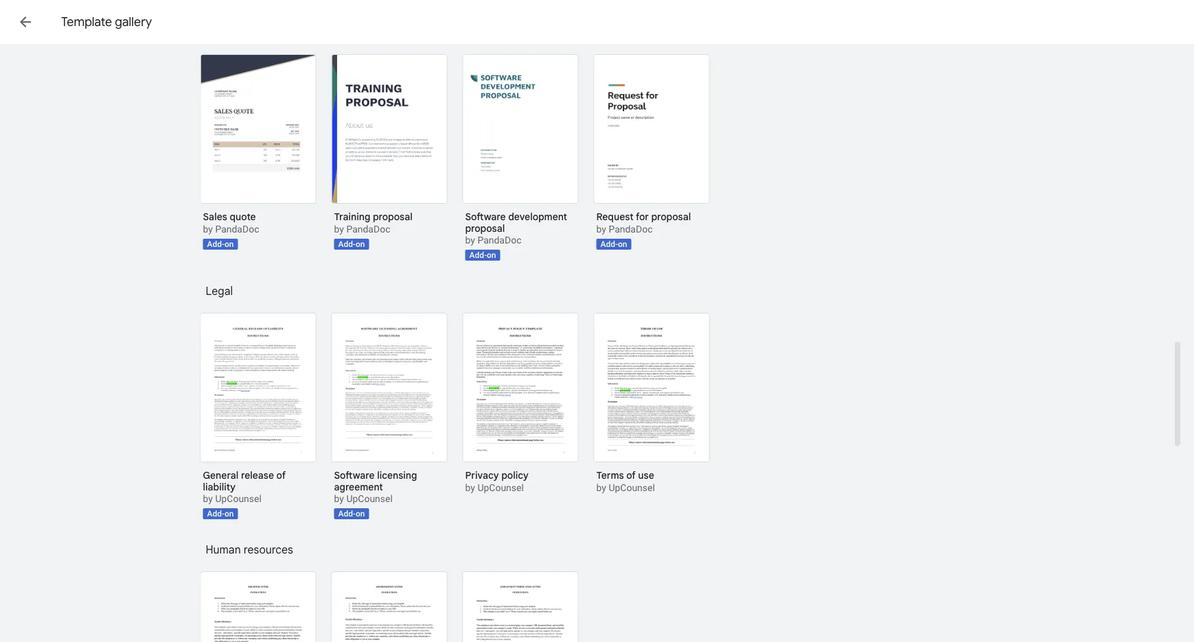 Task type: describe. For each thing, give the bounding box(es) containing it.
terms of use option
[[594, 313, 710, 496]]

privacy
[[465, 470, 499, 482]]

upcounsel link for privacy policy
[[477, 483, 524, 494]]

pandadoc link for request
[[609, 224, 653, 235]]

template
[[61, 14, 112, 30]]

pandadoc inside the software development proposal by pandadoc add-on
[[477, 235, 522, 246]]

request for proposal by pandadoc add-on
[[596, 211, 691, 249]]

terms
[[596, 470, 624, 482]]

development
[[508, 211, 567, 223]]

2 option from the left
[[331, 572, 446, 643]]

add- inside the software development proposal by pandadoc add-on
[[469, 251, 487, 260]]

human resources
[[206, 543, 293, 557]]

liability
[[203, 482, 235, 494]]

proposal inside the training proposal by pandadoc add-on
[[373, 211, 413, 223]]

human
[[206, 543, 241, 557]]

sales quote option
[[200, 54, 316, 250]]

by inside the software development proposal by pandadoc add-on
[[465, 235, 475, 246]]

add- inside the request for proposal by pandadoc add-on
[[600, 240, 618, 249]]

docs link
[[44, 8, 110, 38]]

terms of use by upcounsel
[[596, 470, 655, 494]]

by inside the request for proposal by pandadoc add-on
[[596, 224, 606, 235]]

software licensing agreement by upcounsel add-on
[[334, 470, 417, 519]]

on inside the request for proposal by pandadoc add-on
[[618, 240, 627, 249]]

training
[[334, 211, 370, 223]]

upcounsel inside general release of liability by upcounsel add-on
[[215, 494, 262, 505]]

by inside privacy policy by upcounsel
[[465, 483, 475, 494]]

by inside general release of liability by upcounsel add-on
[[203, 494, 213, 505]]

upcounsel link for terms of use
[[609, 483, 655, 494]]

software for agreement
[[334, 470, 375, 482]]

software licensing agreement option
[[331, 313, 447, 520]]

on inside the training proposal by pandadoc add-on
[[356, 240, 365, 249]]

by inside terms of use by upcounsel
[[596, 483, 606, 494]]

on inside software licensing agreement by upcounsel add-on
[[356, 510, 365, 519]]

pandadoc link for training
[[346, 224, 390, 235]]

upcounsel inside privacy policy by upcounsel
[[477, 483, 524, 494]]

general
[[203, 470, 239, 482]]

quote
[[230, 211, 256, 223]]

sales
[[203, 211, 227, 223]]

software development proposal by pandadoc add-on
[[465, 211, 567, 260]]

by inside the training proposal by pandadoc add-on
[[334, 224, 344, 235]]

upcounsel inside terms of use by upcounsel
[[609, 483, 655, 494]]

3 option from the left
[[462, 572, 577, 643]]

on inside general release of liability by upcounsel add-on
[[225, 510, 234, 519]]

pandadoc inside the request for proposal by pandadoc add-on
[[609, 224, 653, 235]]

upcounsel link for general release of liability
[[215, 494, 262, 505]]

request for proposal option
[[594, 54, 710, 250]]

1 option from the left
[[200, 572, 315, 643]]

add- inside the training proposal by pandadoc add-on
[[338, 240, 356, 249]]

add- inside general release of liability by upcounsel add-on
[[207, 510, 225, 519]]

agreement
[[334, 482, 383, 494]]



Task type: vqa. For each thing, say whether or not it's contained in the screenshot.
PANDADOC link related to Sales
yes



Task type: locate. For each thing, give the bounding box(es) containing it.
by
[[203, 224, 213, 235], [334, 224, 344, 235], [596, 224, 606, 235], [465, 235, 475, 246], [465, 483, 475, 494], [596, 483, 606, 494], [203, 494, 213, 505], [334, 494, 344, 505]]

1 of from the left
[[276, 470, 286, 482]]

pandadoc link inside software development proposal 'option'
[[477, 235, 522, 246]]

privacy policy option
[[462, 313, 579, 496]]

list box inside choose template dialog dialog
[[200, 54, 990, 277]]

resources
[[244, 543, 293, 557]]

pandadoc link down training
[[346, 224, 390, 235]]

on inside the software development proposal by pandadoc add-on
[[487, 251, 496, 260]]

1 horizontal spatial software
[[465, 211, 506, 223]]

request
[[596, 211, 634, 223]]

proposal right training
[[373, 211, 413, 223]]

general release of liability by upcounsel add-on
[[203, 470, 286, 519]]

upcounsel
[[477, 483, 524, 494], [609, 483, 655, 494], [215, 494, 262, 505], [346, 494, 393, 505]]

pandadoc inside the training proposal by pandadoc add-on
[[346, 224, 390, 235]]

proposal for request for proposal
[[651, 211, 691, 223]]

1 horizontal spatial option
[[331, 572, 446, 643]]

legal
[[206, 284, 233, 298]]

upcounsel link inside general release of liability option
[[215, 494, 262, 505]]

list box
[[200, 54, 990, 277]]

pandadoc down 'quote'
[[215, 224, 259, 235]]

1 horizontal spatial proposal
[[465, 223, 505, 235]]

by inside sales quote by pandadoc add-on
[[203, 224, 213, 235]]

proposal inside the software development proposal by pandadoc add-on
[[465, 223, 505, 235]]

upcounsel link for software licensing agreement
[[346, 494, 393, 505]]

upcounsel down the licensing
[[346, 494, 393, 505]]

general release of liability option
[[200, 313, 316, 520]]

choose template dialog dialog
[[0, 0, 1194, 643]]

add- inside sales quote by pandadoc add-on
[[207, 240, 225, 249]]

pandadoc link
[[215, 224, 259, 235], [346, 224, 390, 235], [609, 224, 653, 235], [477, 235, 522, 246]]

1 horizontal spatial of
[[626, 470, 636, 482]]

on
[[225, 240, 234, 249], [356, 240, 365, 249], [618, 240, 627, 249], [487, 251, 496, 260], [225, 510, 234, 519], [356, 510, 365, 519]]

upcounsel inside software licensing agreement by upcounsel add-on
[[346, 494, 393, 505]]

proposal left development
[[465, 223, 505, 235]]

gallery
[[115, 14, 152, 30]]

add- inside software licensing agreement by upcounsel add-on
[[338, 510, 356, 519]]

pandadoc link down development
[[477, 235, 522, 246]]

software
[[465, 211, 506, 223], [334, 470, 375, 482]]

privacy policy by upcounsel
[[465, 470, 529, 494]]

policy
[[501, 470, 529, 482]]

0 vertical spatial software
[[465, 211, 506, 223]]

2 horizontal spatial proposal
[[651, 211, 691, 223]]

list box containing sales quote
[[200, 54, 990, 277]]

docs
[[77, 13, 110, 31]]

software left the licensing
[[334, 470, 375, 482]]

training proposal by pandadoc add-on
[[334, 211, 413, 249]]

release
[[241, 470, 274, 482]]

pandadoc down for at the right
[[609, 224, 653, 235]]

licensing
[[377, 470, 417, 482]]

upcounsel down the "use"
[[609, 483, 655, 494]]

software inside the software development proposal by pandadoc add-on
[[465, 211, 506, 223]]

training proposal option
[[331, 54, 447, 250]]

option
[[200, 572, 315, 643], [331, 572, 446, 643], [462, 572, 577, 643]]

software left development
[[465, 211, 506, 223]]

human resources list box
[[200, 572, 990, 643]]

pandadoc link down 'quote'
[[215, 224, 259, 235]]

of left the "use"
[[626, 470, 636, 482]]

upcounsel link down general
[[215, 494, 262, 505]]

on inside sales quote by pandadoc add-on
[[225, 240, 234, 249]]

2 of from the left
[[626, 470, 636, 482]]

pandadoc
[[215, 224, 259, 235], [346, 224, 390, 235], [609, 224, 653, 235], [477, 235, 522, 246]]

for
[[636, 211, 649, 223]]

pandadoc link inside "training proposal" option
[[346, 224, 390, 235]]

pandadoc link inside sales quote option
[[215, 224, 259, 235]]

upcounsel link down the licensing
[[346, 494, 393, 505]]

pandadoc link down for at the right
[[609, 224, 653, 235]]

upcounsel link inside privacy policy option
[[477, 483, 524, 494]]

upcounsel link
[[477, 483, 524, 494], [609, 483, 655, 494], [215, 494, 262, 505], [346, 494, 393, 505]]

proposal for software development proposal
[[465, 223, 505, 235]]

of right release
[[276, 470, 286, 482]]

by inside software licensing agreement by upcounsel add-on
[[334, 494, 344, 505]]

software development proposal option
[[462, 54, 579, 261]]

use
[[638, 470, 654, 482]]

upcounsel down policy
[[477, 483, 524, 494]]

add-
[[207, 240, 225, 249], [338, 240, 356, 249], [600, 240, 618, 249], [469, 251, 487, 260], [207, 510, 225, 519], [338, 510, 356, 519]]

pandadoc link for sales
[[215, 224, 259, 235]]

1 vertical spatial software
[[334, 470, 375, 482]]

pandadoc link for software
[[477, 235, 522, 246]]

pandadoc link inside request for proposal option
[[609, 224, 653, 235]]

proposal
[[373, 211, 413, 223], [651, 211, 691, 223], [465, 223, 505, 235]]

upcounsel link inside terms of use option
[[609, 483, 655, 494]]

pandadoc down training
[[346, 224, 390, 235]]

template gallery
[[61, 14, 152, 30]]

of inside general release of liability by upcounsel add-on
[[276, 470, 286, 482]]

of
[[276, 470, 286, 482], [626, 470, 636, 482]]

upcounsel link down policy
[[477, 483, 524, 494]]

pandadoc inside sales quote by pandadoc add-on
[[215, 224, 259, 235]]

legal list box
[[200, 313, 990, 536]]

0 horizontal spatial of
[[276, 470, 286, 482]]

of inside terms of use by upcounsel
[[626, 470, 636, 482]]

0 horizontal spatial option
[[200, 572, 315, 643]]

software inside software licensing agreement by upcounsel add-on
[[334, 470, 375, 482]]

upcounsel down general
[[215, 494, 262, 505]]

proposal right for at the right
[[651, 211, 691, 223]]

0 horizontal spatial software
[[334, 470, 375, 482]]

upcounsel link inside software licensing agreement option
[[346, 494, 393, 505]]

proposal inside the request for proposal by pandadoc add-on
[[651, 211, 691, 223]]

0 horizontal spatial proposal
[[373, 211, 413, 223]]

2 horizontal spatial option
[[462, 572, 577, 643]]

software for proposal
[[465, 211, 506, 223]]

sales quote by pandadoc add-on
[[203, 211, 259, 249]]

upcounsel link down the "use"
[[609, 483, 655, 494]]

pandadoc down development
[[477, 235, 522, 246]]



